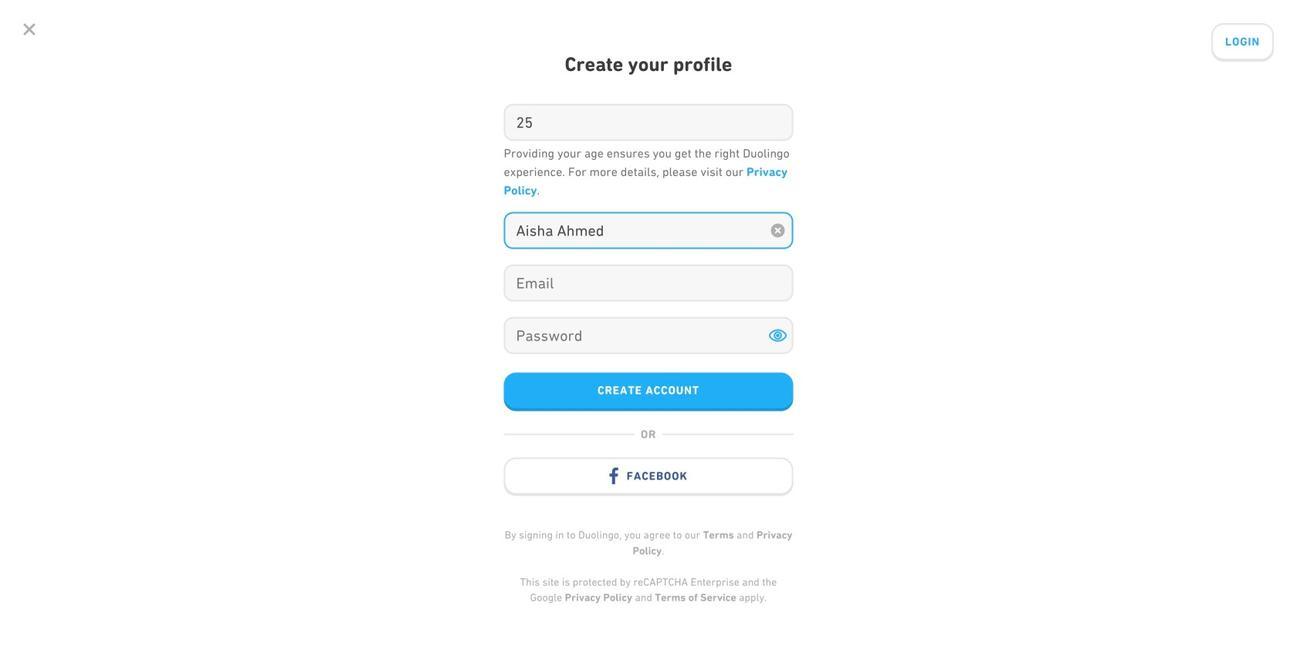 Task type: vqa. For each thing, say whether or not it's contained in the screenshot.
The Chest image
yes



Task type: locate. For each thing, give the bounding box(es) containing it.
Email email field
[[505, 266, 792, 300]]

Password password field
[[505, 318, 767, 352]]

lesson image
[[536, 299, 568, 325], [517, 365, 549, 391], [571, 509, 603, 536], [605, 569, 638, 595]]

Name (optional) text field
[[505, 213, 767, 247]]



Task type: describe. For each thing, give the bounding box(es) containing it.
Age text field
[[505, 105, 792, 139]]

chest image
[[521, 422, 583, 491]]

guidebook image
[[692, 104, 711, 123]]

lesson 1 of 4 image
[[571, 229, 603, 255]]



